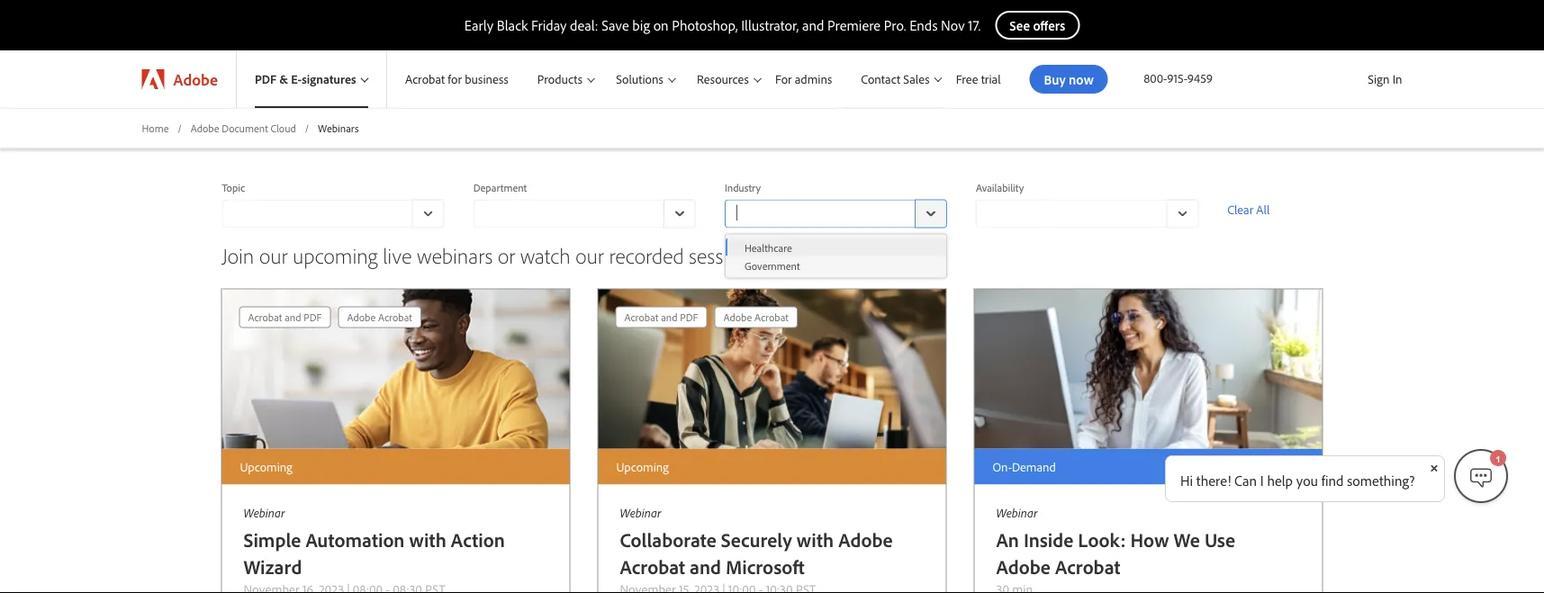 Task type: locate. For each thing, give the bounding box(es) containing it.
nov
[[941, 16, 965, 34]]

0 horizontal spatial with
[[409, 527, 446, 553]]

clear all
[[1227, 202, 1270, 218]]

upcoming up 'simple'
[[240, 459, 293, 475]]

pdf & e-signatures button
[[237, 50, 386, 108]]

grid for securely
[[612, 303, 801, 332]]

1 acrobat and pdf from the left
[[248, 311, 322, 324]]

none field up demand.
[[725, 199, 947, 228]]

webinar up an
[[996, 505, 1038, 521]]

e-
[[291, 71, 302, 87]]

none field topic
[[222, 199, 444, 228]]

0 horizontal spatial webinar
[[244, 505, 285, 521]]

our down department field
[[576, 241, 604, 269]]

Department text field
[[473, 199, 663, 228]]

and down recorded
[[661, 311, 678, 324]]

2 upcoming from the left
[[616, 459, 669, 475]]

grid down 'sessions' on the left of page
[[612, 303, 801, 332]]

acrobat down join
[[248, 311, 282, 324]]

pdf
[[255, 71, 276, 87], [304, 311, 322, 324], [680, 311, 698, 324]]

adobe
[[173, 69, 218, 89], [191, 121, 219, 135], [347, 311, 376, 324], [723, 311, 752, 324], [838, 527, 893, 553], [996, 554, 1051, 580]]

home
[[142, 121, 169, 135]]

acrobat down recorded
[[624, 311, 658, 324]]

none field down the search webinars search box
[[976, 199, 1199, 228]]

webinar inside webinar simple automation with action wizard
[[244, 505, 285, 521]]

800-
[[1144, 70, 1167, 86]]

wizard
[[244, 554, 302, 580]]

none field for availability
[[976, 199, 1199, 228]]

2 our from the left
[[576, 241, 604, 269]]

we
[[1174, 527, 1200, 553]]

with
[[409, 527, 446, 553], [797, 527, 834, 553]]

1 horizontal spatial upcoming
[[616, 459, 669, 475]]

collaborate
[[620, 527, 716, 553]]

webinar up collaborate
[[620, 505, 661, 521]]

pdf for collaborate
[[680, 311, 698, 324]]

1 acrobat and pdf cell from the left
[[248, 307, 322, 327]]

acrobat and pdf
[[248, 311, 322, 324], [624, 311, 698, 324]]

demand
[[1012, 459, 1056, 475]]

on
[[653, 16, 669, 34]]

pdf inside popup button
[[255, 71, 276, 87]]

availability
[[976, 181, 1024, 194]]

grid down the upcoming
[[235, 303, 425, 332]]

and left premiere
[[802, 16, 824, 34]]

signatures
[[302, 71, 356, 87]]

products button
[[519, 50, 598, 108]]

2 horizontal spatial webinar
[[996, 505, 1038, 521]]

Availability text field
[[976, 199, 1166, 228]]

our right join
[[259, 241, 288, 269]]

webinar inside webinar an inside look: how we use adobe acrobat
[[996, 505, 1038, 521]]

1 horizontal spatial our
[[576, 241, 604, 269]]

i
[[1260, 472, 1264, 490]]

hi there! can i help you find something?
[[1180, 472, 1415, 490]]

acrobat and pdf cell for simple
[[248, 307, 322, 327]]

webinars
[[318, 121, 359, 135]]

0 horizontal spatial adobe acrobat cell
[[347, 307, 412, 327]]

sessions
[[689, 241, 758, 269]]

in
[[1392, 71, 1402, 87]]

clear all link
[[1227, 199, 1322, 221]]

adobe acrobat cell
[[347, 307, 412, 327], [723, 307, 789, 327]]

grid for automation
[[235, 303, 425, 332]]

800-915-9459 link
[[1144, 70, 1213, 86]]

adobe acrobat cell for automation
[[347, 307, 412, 327]]

inside
[[1024, 527, 1073, 553]]

none field for topic
[[222, 199, 444, 228]]

1 horizontal spatial adobe acrobat
[[723, 311, 789, 324]]

1 horizontal spatial grid
[[612, 303, 801, 332]]

1 our from the left
[[259, 241, 288, 269]]

solutions button
[[598, 50, 679, 108]]

list box containing healthcare
[[726, 238, 946, 274]]

1 horizontal spatial with
[[797, 527, 834, 553]]

with left action
[[409, 527, 446, 553]]

grid
[[235, 303, 425, 332], [612, 303, 801, 332]]

1 adobe acrobat from the left
[[347, 311, 412, 324]]

none field the industry
[[725, 199, 947, 228]]

acrobat and pdf cell down recorded
[[624, 307, 698, 327]]

join our upcoming live webinars or watch our recorded sessions on-demand.
[[222, 241, 866, 269]]

adobe acrobat cell down live on the left top of page
[[347, 307, 412, 327]]

adobe acrobat down government
[[723, 311, 789, 324]]

list box
[[726, 238, 946, 274]]

free trial
[[956, 71, 1001, 87]]

0 horizontal spatial pdf
[[255, 71, 276, 87]]

Topic text field
[[222, 199, 412, 228]]

live
[[383, 241, 412, 269]]

something?
[[1347, 472, 1415, 490]]

acrobat for business link
[[387, 50, 519, 108]]

2 with from the left
[[797, 527, 834, 553]]

pdf left &
[[255, 71, 276, 87]]

2 acrobat and pdf cell from the left
[[624, 307, 698, 327]]

none field up watch
[[473, 199, 696, 228]]

webinar up 'simple'
[[244, 505, 285, 521]]

4 none field from the left
[[976, 199, 1199, 228]]

our
[[259, 241, 288, 269], [576, 241, 604, 269]]

1 horizontal spatial acrobat and pdf
[[624, 311, 698, 324]]

acrobat down collaborate
[[620, 554, 685, 580]]

1 adobe acrobat cell from the left
[[347, 307, 412, 327]]

adobe inside webinar an inside look: how we use adobe acrobat
[[996, 554, 1051, 580]]

industry
[[725, 181, 761, 194]]

3 none field from the left
[[725, 199, 947, 228]]

none field for industry
[[725, 199, 947, 228]]

1 button
[[1454, 449, 1508, 503]]

adobe acrobat cell down government
[[723, 307, 789, 327]]

acrobat
[[405, 71, 445, 87], [248, 311, 282, 324], [378, 311, 412, 324], [624, 311, 658, 324], [754, 311, 789, 324], [620, 554, 685, 580], [1055, 554, 1120, 580]]

demand.
[[792, 241, 866, 269]]

1 grid from the left
[[235, 303, 425, 332]]

17.
[[968, 16, 981, 34]]

1 horizontal spatial pdf
[[304, 311, 322, 324]]

and down collaborate
[[690, 554, 721, 580]]

filters link
[[222, 130, 274, 152]]

acrobat and pdf down recorded
[[624, 311, 698, 324]]

adobe inside webinar collaborate securely with adobe acrobat and microsoft
[[838, 527, 893, 553]]

None field
[[222, 199, 444, 228], [473, 199, 696, 228], [725, 199, 947, 228], [976, 199, 1199, 228]]

1 with from the left
[[409, 527, 446, 553]]

with inside webinar collaborate securely with adobe acrobat and microsoft
[[797, 527, 834, 553]]

webinar simple automation with action wizard
[[244, 505, 505, 580]]

0 horizontal spatial adobe acrobat
[[347, 311, 412, 324]]

none field up the upcoming
[[222, 199, 444, 228]]

2 webinar from the left
[[620, 505, 661, 521]]

premiere
[[827, 16, 881, 34]]

ends
[[909, 16, 938, 34]]

2 adobe acrobat from the left
[[723, 311, 789, 324]]

use
[[1205, 527, 1235, 553]]

none field for department
[[473, 199, 696, 228]]

acrobat and pdf cell down join
[[248, 307, 322, 327]]

illustrator,
[[741, 16, 799, 34]]

2 grid from the left
[[612, 303, 801, 332]]

topic
[[222, 181, 245, 194]]

1
[[1496, 454, 1501, 464]]

adobe acrobat down live on the left top of page
[[347, 311, 412, 324]]

securely
[[721, 527, 792, 553]]

none field availability
[[976, 199, 1199, 228]]

2 none field from the left
[[473, 199, 696, 228]]

an inside look: how we use adobe acrobat image
[[975, 289, 1322, 449]]

how
[[1130, 527, 1169, 553]]

webinar
[[244, 505, 285, 521], [620, 505, 661, 521], [996, 505, 1038, 521]]

1 horizontal spatial webinar
[[620, 505, 661, 521]]

pdf down 'sessions' on the left of page
[[680, 311, 698, 324]]

3 webinar from the left
[[996, 505, 1038, 521]]

simple
[[244, 527, 301, 553]]

and down the upcoming
[[285, 311, 301, 324]]

0 horizontal spatial our
[[259, 241, 288, 269]]

0 horizontal spatial grid
[[235, 303, 425, 332]]

acrobat and pdf down join
[[248, 311, 322, 324]]

for admins
[[775, 71, 832, 87]]

big
[[632, 16, 650, 34]]

upcoming up collaborate
[[616, 459, 669, 475]]

webinar for simple
[[244, 505, 285, 521]]

adobe acrobat for securely
[[723, 311, 789, 324]]

1 upcoming from the left
[[240, 459, 293, 475]]

acrobat inside webinar an inside look: how we use adobe acrobat
[[1055, 554, 1120, 580]]

with up microsoft
[[797, 527, 834, 553]]

acrobat and pdf cell
[[248, 307, 322, 327], [624, 307, 698, 327]]

915-
[[1167, 70, 1187, 86]]

with inside webinar simple automation with action wizard
[[409, 527, 446, 553]]

1 webinar from the left
[[244, 505, 285, 521]]

trial
[[981, 71, 1001, 87]]

microsoft
[[726, 554, 804, 580]]

1 horizontal spatial acrobat and pdf cell
[[624, 307, 698, 327]]

1 none field from the left
[[222, 199, 444, 228]]

early black friday deal: save big on photoshop, illustrator, and premiere pro. ends nov 17.
[[464, 16, 981, 34]]

webinar inside webinar collaborate securely with adobe acrobat and microsoft
[[620, 505, 661, 521]]

pdf down the upcoming
[[304, 311, 322, 324]]

all
[[1256, 202, 1270, 218]]

sign in
[[1368, 71, 1402, 87]]

filters element
[[222, 177, 1322, 243]]

0 horizontal spatial upcoming
[[240, 459, 293, 475]]

0 horizontal spatial acrobat and pdf
[[248, 311, 322, 324]]

2 horizontal spatial pdf
[[680, 311, 698, 324]]

admins
[[795, 71, 832, 87]]

acrobat down look:
[[1055, 554, 1120, 580]]

2 acrobat and pdf from the left
[[624, 311, 698, 324]]

collaborate securely with adobe acrobat and microsoft image
[[598, 289, 946, 449]]

friday
[[531, 16, 567, 34]]

0 horizontal spatial acrobat and pdf cell
[[248, 307, 322, 327]]

for
[[775, 71, 792, 87]]

2 adobe acrobat cell from the left
[[723, 307, 789, 327]]

1 horizontal spatial adobe acrobat cell
[[723, 307, 789, 327]]

simple automation with action wizard image
[[222, 289, 569, 449]]

cloud
[[270, 121, 296, 135]]



Task type: vqa. For each thing, say whether or not it's contained in the screenshot.
Action's the with
yes



Task type: describe. For each thing, give the bounding box(es) containing it.
&
[[279, 71, 288, 87]]

pdf & e-signatures
[[255, 71, 356, 87]]

action
[[451, 527, 505, 553]]

products
[[537, 71, 582, 87]]

join
[[222, 241, 254, 269]]

contact sales button
[[843, 50, 945, 108]]

adobe document cloud link
[[191, 121, 296, 136]]

free
[[956, 71, 978, 87]]

acrobat down government
[[754, 311, 789, 324]]

upcoming
[[293, 241, 378, 269]]

webinar an inside look: how we use adobe acrobat
[[996, 505, 1235, 580]]

clear
[[1227, 202, 1253, 218]]

acrobat left for
[[405, 71, 445, 87]]

free trial link
[[945, 50, 1012, 108]]

sign in button
[[1364, 64, 1406, 95]]

Search Webinars search field
[[872, 120, 1322, 148]]

with for action
[[409, 527, 446, 553]]

webinar for collaborate
[[620, 505, 661, 521]]

hi
[[1180, 472, 1193, 490]]

adobe link
[[124, 50, 236, 108]]

with for adobe
[[797, 527, 834, 553]]

adobe acrobat cell for securely
[[723, 307, 789, 327]]

join our upcoming live webinars or watch our recorded sessions on-demand. element
[[193, 275, 1351, 593]]

9459
[[1187, 70, 1213, 86]]

resources button
[[679, 50, 764, 108]]

for admins link
[[764, 50, 843, 108]]

filters
[[222, 133, 253, 149]]

contact sales
[[861, 71, 930, 87]]

upcoming for simple
[[240, 459, 293, 475]]

watch
[[520, 241, 571, 269]]

pdf for simple
[[304, 311, 322, 324]]

pro.
[[884, 16, 906, 34]]

resources
[[697, 71, 749, 87]]

webinars
[[417, 241, 493, 269]]

on-
[[763, 241, 792, 269]]

or
[[498, 241, 515, 269]]

on-demand
[[993, 459, 1056, 475]]

on-
[[993, 459, 1012, 475]]

look:
[[1078, 527, 1126, 553]]

acrobat and pdf for collaborate
[[624, 311, 698, 324]]

business
[[465, 71, 509, 87]]

sign
[[1368, 71, 1390, 87]]

solutions
[[616, 71, 663, 87]]

recorded
[[609, 241, 684, 269]]

photoshop,
[[672, 16, 738, 34]]

acrobat inside webinar collaborate securely with adobe acrobat and microsoft
[[620, 554, 685, 580]]

acrobat down live on the left top of page
[[378, 311, 412, 324]]

find
[[1321, 472, 1344, 490]]

sales
[[903, 71, 930, 87]]

contact
[[861, 71, 900, 87]]

save
[[602, 16, 629, 34]]

adobe document cloud
[[191, 121, 296, 135]]

webinar for an
[[996, 505, 1038, 521]]

can
[[1234, 472, 1257, 490]]

an
[[996, 527, 1019, 553]]

help
[[1267, 472, 1293, 490]]

acrobat and pdf cell for collaborate
[[624, 307, 698, 327]]

early
[[464, 16, 494, 34]]

and inside webinar collaborate securely with adobe acrobat and microsoft
[[690, 554, 721, 580]]

adobe acrobat for automation
[[347, 311, 412, 324]]

acrobat and pdf for simple
[[248, 311, 322, 324]]

healthcare government
[[744, 241, 800, 272]]

government
[[744, 259, 800, 272]]

none field department
[[473, 199, 696, 228]]

automation
[[306, 527, 405, 553]]

you
[[1296, 472, 1318, 490]]

upcoming for collaborate
[[616, 459, 669, 475]]

black
[[497, 16, 528, 34]]

home link
[[142, 121, 169, 136]]

healthcare
[[744, 241, 792, 254]]

webinar collaborate securely with adobe acrobat and microsoft
[[620, 505, 893, 580]]

department
[[473, 181, 527, 194]]

for
[[448, 71, 462, 87]]

there!
[[1196, 472, 1231, 490]]

800-915-9459
[[1144, 70, 1213, 86]]

Industry text field
[[725, 199, 915, 228]]

acrobat for business
[[405, 71, 509, 87]]

document
[[222, 121, 268, 135]]



